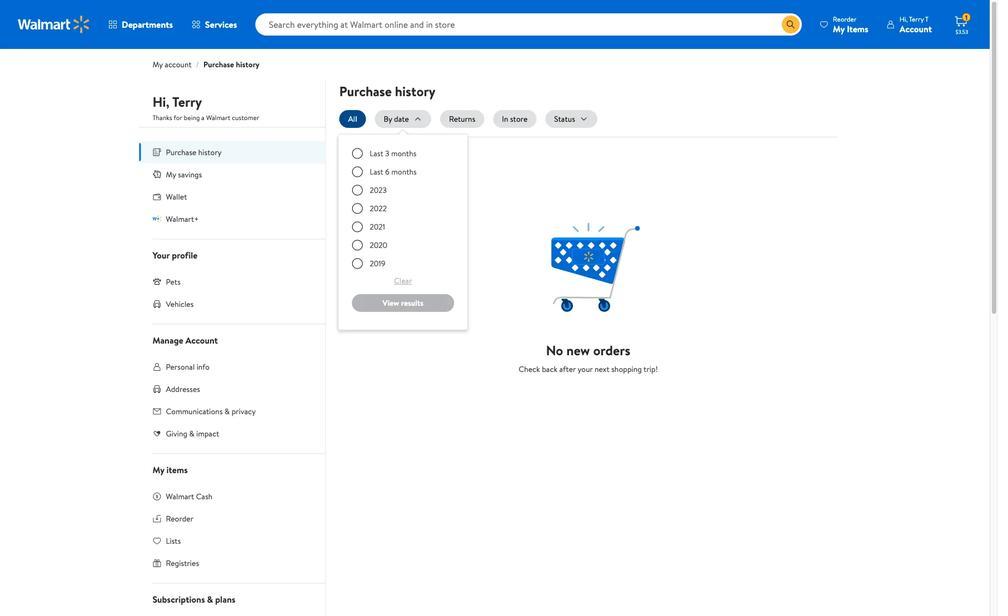Task type: locate. For each thing, give the bounding box(es) containing it.
purchase history
[[340, 82, 436, 100], [166, 147, 222, 157]]

purchase up the all
[[340, 82, 392, 100]]

my inside the reorder my items
[[834, 23, 845, 35]]

vehicles link
[[139, 293, 326, 315]]

1 horizontal spatial &
[[207, 593, 213, 605]]

0 vertical spatial months
[[391, 148, 417, 159]]

next
[[595, 364, 610, 375]]

group containing last 3 months
[[348, 143, 459, 321]]

hi, inside hi, terry t account
[[900, 14, 908, 24]]

1 vertical spatial purchase history
[[166, 147, 222, 157]]

& left privacy
[[225, 406, 230, 417]]

reorder my items
[[834, 14, 869, 35]]

0 horizontal spatial hi,
[[153, 93, 170, 111]]

a
[[202, 113, 205, 122]]

reorder up lists
[[166, 513, 194, 524]]

0 vertical spatial walmart
[[206, 113, 230, 122]]

2020 radio
[[352, 240, 363, 251]]

search icon image
[[787, 20, 796, 29]]

1 horizontal spatial account
[[900, 23, 933, 35]]

3 icon image from the top
[[153, 277, 162, 286]]

group
[[348, 143, 459, 321]]

months right the 3
[[391, 148, 417, 159]]

last for last 3 months
[[370, 148, 384, 159]]

reorder
[[834, 14, 857, 24], [166, 513, 194, 524]]

terry inside hi, terry thanks for being a walmart customer
[[172, 93, 202, 111]]

departments
[[122, 18, 173, 31]]

privacy
[[232, 406, 256, 417]]

shopping
[[612, 364, 642, 375]]

hi, terry t account
[[900, 14, 933, 35]]

last 3 months
[[370, 148, 417, 159]]

0 vertical spatial last
[[370, 148, 384, 159]]

purchase history link
[[204, 59, 260, 70], [139, 141, 326, 163]]

hi,
[[900, 14, 908, 24], [153, 93, 170, 111]]

history down services
[[236, 59, 260, 70]]

purchase history up savings
[[166, 147, 222, 157]]

1 vertical spatial walmart
[[166, 491, 194, 502]]

hi, left t
[[900, 14, 908, 24]]

0 horizontal spatial walmart
[[166, 491, 194, 502]]

my account link
[[153, 59, 192, 70]]

0 horizontal spatial purchase history
[[166, 147, 222, 157]]

terry inside hi, terry t account
[[910, 14, 924, 24]]

walmart
[[206, 113, 230, 122], [166, 491, 194, 502]]

my left items
[[834, 23, 845, 35]]

purchase history link down customer
[[139, 141, 326, 163]]

1 icon image from the top
[[153, 170, 162, 179]]

addresses link
[[139, 378, 326, 400]]

icon image inside walmart+ link
[[153, 214, 162, 223]]

in
[[502, 113, 509, 124]]

my
[[834, 23, 845, 35], [153, 59, 163, 70], [166, 169, 176, 180], [153, 464, 164, 476]]

1 horizontal spatial terry
[[910, 14, 924, 24]]

last left 6
[[370, 166, 384, 177]]

1 vertical spatial reorder
[[166, 513, 194, 524]]

1 horizontal spatial reorder
[[834, 14, 857, 24]]

0 vertical spatial terry
[[910, 14, 924, 24]]

reorder inside the reorder my items
[[834, 14, 857, 24]]

2021 radio
[[352, 221, 363, 232]]

terry
[[910, 14, 924, 24], [172, 93, 202, 111]]

0 vertical spatial &
[[225, 406, 230, 417]]

by date
[[384, 113, 409, 124]]

store
[[510, 113, 528, 124]]

list
[[339, 110, 838, 330]]

plans
[[215, 593, 236, 605]]

account up 'info'
[[186, 334, 218, 346]]

last for last 6 months
[[370, 166, 384, 177]]

info
[[197, 361, 210, 372]]

1 horizontal spatial hi,
[[900, 14, 908, 24]]

1 last from the top
[[370, 148, 384, 159]]

list containing all
[[339, 110, 838, 330]]

my inside my savings link
[[166, 169, 176, 180]]

icon image left pets
[[153, 277, 162, 286]]

no new orders check back after your next shopping trip!
[[519, 341, 658, 375]]

0 vertical spatial purchase
[[204, 59, 234, 70]]

hi, inside hi, terry thanks for being a walmart customer
[[153, 93, 170, 111]]

personal
[[166, 361, 195, 372]]

Last 3 months radio
[[352, 148, 363, 159]]

savings
[[178, 169, 202, 180]]

purchase history up by
[[340, 82, 436, 100]]

icon image for pets
[[153, 277, 162, 286]]

0 vertical spatial icon image
[[153, 170, 162, 179]]

status button
[[546, 110, 598, 128]]

1 vertical spatial purchase history link
[[139, 141, 326, 163]]

months right 6
[[392, 166, 417, 177]]

registries link
[[139, 552, 326, 574]]

purchase right /
[[204, 59, 234, 70]]

& left plans
[[207, 593, 213, 605]]

0 horizontal spatial history
[[198, 147, 222, 157]]

manage
[[153, 334, 183, 346]]

account left $3.53
[[900, 23, 933, 35]]

0 vertical spatial reorder
[[834, 14, 857, 24]]

walmart cash
[[166, 491, 213, 502]]

1 vertical spatial icon image
[[153, 214, 162, 223]]

1 vertical spatial hi,
[[153, 93, 170, 111]]

hi, terry link
[[153, 93, 202, 116]]

by
[[384, 113, 392, 124]]

my savings link
[[139, 163, 326, 185]]

hi, for account
[[900, 14, 908, 24]]

1 vertical spatial history
[[395, 82, 436, 100]]

returns
[[449, 113, 476, 124]]

1 horizontal spatial purchase history
[[340, 82, 436, 100]]

icon image inside my savings link
[[153, 170, 162, 179]]

giving
[[166, 428, 187, 439]]

hi, terry thanks for being a walmart customer
[[153, 93, 259, 122]]

/
[[196, 59, 199, 70]]

0 horizontal spatial account
[[186, 334, 218, 346]]

2 vertical spatial purchase
[[166, 147, 197, 157]]

last
[[370, 148, 384, 159], [370, 166, 384, 177]]

& right giving
[[189, 428, 195, 439]]

history up by date dropdown button
[[395, 82, 436, 100]]

my items
[[153, 464, 188, 476]]

wallet link
[[139, 185, 326, 208]]

&
[[225, 406, 230, 417], [189, 428, 195, 439], [207, 593, 213, 605]]

no
[[546, 341, 564, 360]]

walmart cash link
[[139, 485, 326, 507]]

1 vertical spatial last
[[370, 166, 384, 177]]

2 vertical spatial icon image
[[153, 277, 162, 286]]

registries
[[166, 557, 199, 568]]

1 vertical spatial purchase
[[340, 82, 392, 100]]

months
[[391, 148, 417, 159], [392, 166, 417, 177]]

2 vertical spatial &
[[207, 593, 213, 605]]

1
[[966, 13, 968, 22]]

months for last 3 months
[[391, 148, 417, 159]]

0 horizontal spatial reorder
[[166, 513, 194, 524]]

1 vertical spatial &
[[189, 428, 195, 439]]

communications & privacy
[[166, 406, 256, 417]]

0 horizontal spatial &
[[189, 428, 195, 439]]

after
[[560, 364, 576, 375]]

walmart left the cash
[[166, 491, 194, 502]]

2 last from the top
[[370, 166, 384, 177]]

1 horizontal spatial walmart
[[206, 113, 230, 122]]

1 horizontal spatial history
[[236, 59, 260, 70]]

history up savings
[[198, 147, 222, 157]]

my left the account
[[153, 59, 163, 70]]

reorder right the search icon
[[834, 14, 857, 24]]

walmart image
[[18, 16, 90, 33]]

my left savings
[[166, 169, 176, 180]]

0 horizontal spatial purchase
[[166, 147, 197, 157]]

vehicles
[[166, 298, 194, 309]]

walmart inside walmart cash link
[[166, 491, 194, 502]]

returns button
[[440, 110, 485, 128]]

purchase up my savings
[[166, 147, 197, 157]]

0 vertical spatial hi,
[[900, 14, 908, 24]]

purchase history link right /
[[204, 59, 260, 70]]

icon image
[[153, 170, 162, 179], [153, 214, 162, 223], [153, 277, 162, 286]]

icon image left my savings
[[153, 170, 162, 179]]

walmart right "a"
[[206, 113, 230, 122]]

1 vertical spatial months
[[392, 166, 417, 177]]

icon image inside pets link
[[153, 277, 162, 286]]

account
[[900, 23, 933, 35], [186, 334, 218, 346]]

1 vertical spatial account
[[186, 334, 218, 346]]

history
[[236, 59, 260, 70], [395, 82, 436, 100], [198, 147, 222, 157]]

terry left t
[[910, 14, 924, 24]]

icon image left walmart+
[[153, 214, 162, 223]]

2022
[[370, 203, 387, 214]]

services button
[[182, 11, 247, 38]]

1 vertical spatial terry
[[172, 93, 202, 111]]

0 vertical spatial account
[[900, 23, 933, 35]]

2020
[[370, 240, 388, 251]]

my savings
[[166, 169, 202, 180]]

terry for account
[[910, 14, 924, 24]]

hi, for thanks for being a walmart customer
[[153, 93, 170, 111]]

2 horizontal spatial &
[[225, 406, 230, 417]]

0 horizontal spatial terry
[[172, 93, 202, 111]]

2 horizontal spatial history
[[395, 82, 436, 100]]

2 horizontal spatial purchase
[[340, 82, 392, 100]]

2 icon image from the top
[[153, 214, 162, 223]]

1 horizontal spatial purchase
[[204, 59, 234, 70]]

0 vertical spatial purchase history link
[[204, 59, 260, 70]]

Last 6 months radio
[[352, 166, 363, 177]]

terry up being
[[172, 93, 202, 111]]

being
[[184, 113, 200, 122]]

hi, up thanks
[[153, 93, 170, 111]]

my left items at the bottom
[[153, 464, 164, 476]]

last left the 3
[[370, 148, 384, 159]]

personal info link
[[139, 356, 326, 378]]

terry for for
[[172, 93, 202, 111]]



Task type: vqa. For each thing, say whether or not it's contained in the screenshot.
My account / Purchase history
yes



Task type: describe. For each thing, give the bounding box(es) containing it.
view results button
[[352, 294, 454, 312]]

manage account
[[153, 334, 218, 346]]

trip!
[[644, 364, 658, 375]]

view results
[[383, 297, 424, 308]]

account
[[165, 59, 192, 70]]

icon image for my savings
[[153, 170, 162, 179]]

reorder for reorder my items
[[834, 14, 857, 24]]

personal info
[[166, 361, 210, 372]]

for
[[174, 113, 182, 122]]

thanks
[[153, 113, 172, 122]]

2019 radio
[[352, 258, 363, 269]]

all
[[348, 113, 357, 124]]

communications & privacy link
[[139, 400, 326, 422]]

customer
[[232, 113, 259, 122]]

Search search field
[[256, 13, 802, 36]]

& for communications
[[225, 406, 230, 417]]

clear
[[394, 275, 412, 286]]

2023 radio
[[352, 185, 363, 196]]

2023
[[370, 185, 387, 195]]

date
[[394, 113, 409, 124]]

your
[[578, 364, 593, 375]]

2022 radio
[[352, 203, 363, 214]]

6
[[385, 166, 390, 177]]

view
[[383, 297, 399, 308]]

$3.53
[[956, 28, 969, 35]]

my for my savings
[[166, 169, 176, 180]]

all button
[[340, 110, 366, 128]]

giving & impact link
[[139, 422, 326, 445]]

walmart+ link
[[139, 208, 326, 230]]

check
[[519, 364, 540, 375]]

last 6 months
[[370, 166, 417, 177]]

results
[[401, 297, 424, 308]]

pets
[[166, 276, 181, 287]]

2021
[[370, 221, 385, 232]]

subscriptions & plans
[[153, 593, 236, 605]]

back
[[542, 364, 558, 375]]

cash
[[196, 491, 213, 502]]

in store button
[[493, 110, 537, 128]]

pets link
[[139, 271, 326, 293]]

lists link
[[139, 530, 326, 552]]

walmart inside hi, terry thanks for being a walmart customer
[[206, 113, 230, 122]]

status
[[555, 113, 575, 124]]

in store
[[502, 113, 528, 124]]

& for giving
[[189, 428, 195, 439]]

Walmart Site-Wide search field
[[256, 13, 802, 36]]

months for last 6 months
[[392, 166, 417, 177]]

services
[[205, 18, 237, 31]]

0 vertical spatial history
[[236, 59, 260, 70]]

your profile
[[153, 249, 198, 261]]

by date button
[[375, 110, 432, 128]]

icon image for walmart+
[[153, 214, 162, 223]]

subscriptions
[[153, 593, 205, 605]]

my for my account / purchase history
[[153, 59, 163, 70]]

reorder link
[[139, 507, 326, 530]]

t
[[926, 14, 929, 24]]

giving & impact
[[166, 428, 219, 439]]

3
[[385, 148, 390, 159]]

orders
[[594, 341, 631, 360]]

lists
[[166, 535, 181, 546]]

items
[[167, 464, 188, 476]]

reorder for reorder
[[166, 513, 194, 524]]

impact
[[196, 428, 219, 439]]

2 vertical spatial history
[[198, 147, 222, 157]]

wallet
[[166, 191, 187, 202]]

my account / purchase history
[[153, 59, 260, 70]]

addresses
[[166, 383, 200, 394]]

& for subscriptions
[[207, 593, 213, 605]]

my for my items
[[153, 464, 164, 476]]

2019
[[370, 258, 386, 269]]

clear button
[[352, 272, 454, 290]]

walmart+
[[166, 213, 199, 224]]

communications
[[166, 406, 223, 417]]

departments button
[[99, 11, 182, 38]]

your
[[153, 249, 170, 261]]

0 vertical spatial purchase history
[[340, 82, 436, 100]]

items
[[847, 23, 869, 35]]

new
[[567, 341, 590, 360]]



